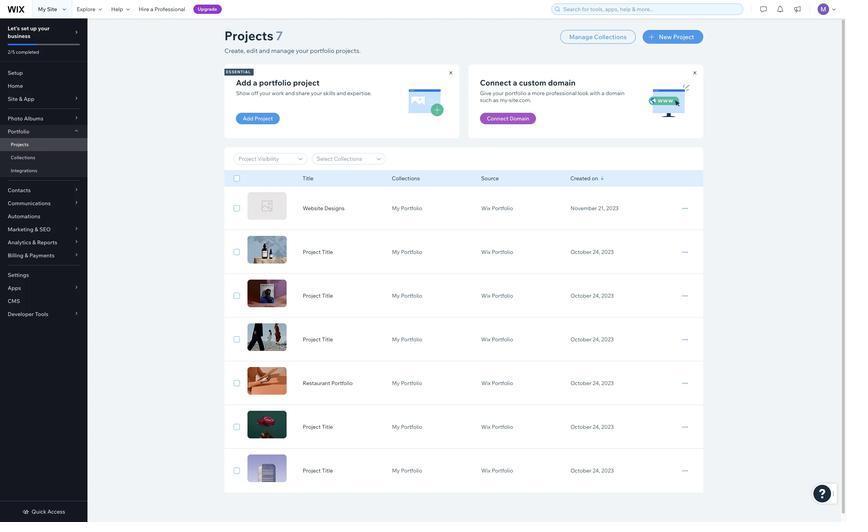 Task type: describe. For each thing, give the bounding box(es) containing it.
project title for second project title image
[[303, 293, 333, 300]]

cms link
[[0, 295, 88, 308]]

source
[[482, 175, 499, 182]]

upgrade button
[[193, 5, 222, 14]]

contacts button
[[0, 184, 88, 197]]

24, for third project title image from the bottom
[[593, 336, 601, 343]]

wix for the website designs image
[[482, 205, 491, 212]]

created on
[[571, 175, 599, 182]]

my portfolio for the website designs image
[[392, 205, 423, 212]]

home link
[[0, 79, 88, 93]]

project for second project title image
[[303, 293, 321, 300]]

october for second project title image
[[571, 293, 592, 300]]

seo
[[39, 226, 51, 233]]

2023 for 4th project title image from the top of the page
[[602, 424, 614, 431]]

& for analytics
[[32, 239, 36, 246]]

october for restaurant portfolio image
[[571, 380, 592, 387]]

wix portfolio for second project title image
[[482, 293, 514, 300]]

Select Collections field
[[315, 154, 375, 164]]

my portfolio for third project title image from the bottom
[[392, 336, 423, 343]]

developer tools button
[[0, 308, 88, 321]]

your inside projects 7 create, edit and manage your portfolio projects.
[[296, 47, 309, 55]]

quick access
[[32, 509, 65, 516]]

settings
[[8, 272, 29, 279]]

24, for 1st project title image from the bottom
[[593, 468, 601, 475]]

new project button
[[643, 30, 704, 44]]

contacts
[[8, 187, 31, 194]]

new
[[659, 33, 673, 41]]

apps
[[8, 285, 21, 292]]

project inside button
[[255, 115, 273, 122]]

created on button
[[571, 175, 599, 182]]

my for 1st project title image from the bottom
[[392, 468, 400, 475]]

sidebar element
[[0, 18, 88, 523]]

add a portfolio project show off your work and share your skills and expertise.
[[236, 78, 372, 97]]

up
[[30, 25, 37, 32]]

connect for a
[[480, 78, 512, 88]]

2023 for second project title image
[[602, 293, 614, 300]]

a for professional
[[151, 6, 153, 13]]

and inside projects 7 create, edit and manage your portfolio projects.
[[259, 47, 270, 55]]

domain
[[510, 115, 530, 122]]

wix portfolio for 4th project title image from the top of the page
[[482, 424, 514, 431]]

5 project title image from the top
[[248, 455, 287, 483]]

october 24, 2023 for restaurant portfolio image
[[571, 380, 614, 387]]

my site
[[38, 6, 57, 13]]

apps button
[[0, 282, 88, 295]]

24, for restaurant portfolio image
[[593, 380, 601, 387]]

& for marketing
[[35, 226, 38, 233]]

billing
[[8, 252, 23, 259]]

october for 4th project title image from the top of the page
[[571, 424, 592, 431]]

projects.
[[336, 47, 361, 55]]

add for project
[[243, 115, 254, 122]]

professional
[[547, 90, 577, 97]]

off
[[251, 90, 258, 97]]

quick access button
[[22, 509, 65, 516]]

october 24, 2023 for 5th project title image from the bottom of the page
[[571, 249, 614, 256]]

cms
[[8, 298, 20, 305]]

analytics & reports button
[[0, 236, 88, 249]]

21,
[[599, 205, 606, 212]]

2 vertical spatial collections
[[392, 175, 421, 182]]

october for 1st project title image from the bottom
[[571, 468, 592, 475]]

create,
[[225, 47, 245, 55]]

project title for 5th project title image from the bottom of the page
[[303, 249, 333, 256]]

marketing
[[8, 226, 33, 233]]

project title for third project title image from the bottom
[[303, 336, 333, 343]]

title for second project title image
[[322, 293, 333, 300]]

home
[[8, 83, 23, 89]]

my for third project title image from the bottom
[[392, 336, 400, 343]]

my for the website designs image
[[392, 205, 400, 212]]

a for custom
[[513, 78, 518, 88]]

completed
[[16, 49, 39, 55]]

2 project title image from the top
[[248, 280, 287, 308]]

add for a
[[236, 78, 252, 88]]

setup link
[[0, 66, 88, 79]]

essential
[[226, 70, 251, 75]]

october 24, 2023 for third project title image from the bottom
[[571, 336, 614, 343]]

1 horizontal spatial and
[[286, 90, 295, 97]]

automations
[[8, 213, 40, 220]]

project for 1st project title image from the bottom
[[303, 468, 321, 475]]

skills
[[324, 90, 336, 97]]

november 21, 2023
[[571, 205, 619, 212]]

projects for projects
[[11, 142, 29, 147]]

1 project title image from the top
[[248, 236, 287, 264]]

created
[[571, 175, 591, 182]]

more
[[532, 90, 545, 97]]

add project
[[243, 115, 273, 122]]

site & app button
[[0, 93, 88, 106]]

a right with
[[602, 90, 605, 97]]

portfolio button
[[0, 125, 88, 138]]

new project
[[659, 33, 695, 41]]

tools
[[35, 311, 48, 318]]

show
[[236, 90, 250, 97]]

project title for 1st project title image from the bottom
[[303, 468, 333, 475]]

edit
[[247, 47, 258, 55]]

wix portfolio for the website designs image
[[482, 205, 514, 212]]

developer
[[8, 311, 34, 318]]

wix for 1st project title image from the bottom
[[482, 468, 491, 475]]

restaurant portfolio image
[[248, 368, 287, 395]]

title for 5th project title image from the bottom of the page
[[322, 249, 333, 256]]

2/5
[[8, 49, 15, 55]]

my for 5th project title image from the bottom of the page
[[392, 249, 400, 256]]

wix portfolio for 1st project title image from the bottom
[[482, 468, 514, 475]]

october 24, 2023 for 1st project title image from the bottom
[[571, 468, 614, 475]]

website designs image
[[248, 192, 287, 220]]

photo albums button
[[0, 112, 88, 125]]

photo albums
[[8, 115, 43, 122]]

7
[[276, 28, 283, 43]]

hire
[[139, 6, 149, 13]]

portfolio inside the connect a custom domain give your portfolio a more professional look with a domain such as my-site.com.
[[505, 90, 527, 97]]

wix portfolio for restaurant portfolio image
[[482, 380, 514, 387]]

setup
[[8, 70, 23, 76]]

integrations link
[[0, 164, 88, 177]]

october 24, 2023 for second project title image
[[571, 293, 614, 300]]

collections inside button
[[595, 33, 627, 41]]

project for 4th project title image from the top of the page
[[303, 424, 321, 431]]

upgrade
[[198, 6, 217, 12]]

settings link
[[0, 269, 88, 282]]

title for 1st project title image from the bottom
[[322, 468, 333, 475]]

custom
[[519, 78, 547, 88]]

help
[[111, 6, 123, 13]]

collections link
[[0, 151, 88, 164]]

on
[[592, 175, 599, 182]]

my portfolio for 4th project title image from the top of the page
[[392, 424, 423, 431]]

reports
[[37, 239, 57, 246]]



Task type: vqa. For each thing, say whether or not it's contained in the screenshot.


Task type: locate. For each thing, give the bounding box(es) containing it.
3 project title from the top
[[303, 336, 333, 343]]

november
[[571, 205, 598, 212]]

& inside dropdown button
[[35, 226, 38, 233]]

collections inside sidebar element
[[11, 155, 35, 161]]

project title image
[[248, 236, 287, 264], [248, 280, 287, 308], [248, 324, 287, 351], [248, 411, 287, 439], [248, 455, 287, 483]]

october for 5th project title image from the bottom of the page
[[571, 249, 592, 256]]

1 vertical spatial projects
[[11, 142, 29, 147]]

a up "off"
[[253, 78, 258, 88]]

portfolio
[[310, 47, 335, 55], [259, 78, 292, 88], [505, 90, 527, 97]]

1 horizontal spatial collections
[[392, 175, 421, 182]]

connect up give
[[480, 78, 512, 88]]

24, for second project title image
[[593, 293, 601, 300]]

my portfolio for 5th project title image from the bottom of the page
[[392, 249, 423, 256]]

hire a professional
[[139, 6, 185, 13]]

manage
[[570, 33, 593, 41]]

4 october from the top
[[571, 380, 592, 387]]

portfolio up 'work'
[[259, 78, 292, 88]]

& left seo
[[35, 226, 38, 233]]

my
[[38, 6, 46, 13], [392, 205, 400, 212], [392, 249, 400, 256], [392, 293, 400, 300], [392, 336, 400, 343], [392, 380, 400, 387], [392, 424, 400, 431], [392, 468, 400, 475]]

my portfolio for restaurant portfolio image
[[392, 380, 423, 387]]

wix for restaurant portfolio image
[[482, 380, 491, 387]]

3 24, from the top
[[593, 336, 601, 343]]

5 october 24, 2023 from the top
[[571, 424, 614, 431]]

marketing & seo button
[[0, 223, 88, 236]]

1 vertical spatial site
[[8, 96, 18, 103]]

a for portfolio
[[253, 78, 258, 88]]

manage collections button
[[561, 30, 636, 44]]

2023 for restaurant portfolio image
[[602, 380, 614, 387]]

my-
[[500, 97, 510, 104]]

&
[[19, 96, 23, 103], [35, 226, 38, 233], [32, 239, 36, 246], [25, 252, 28, 259]]

my portfolio for second project title image
[[392, 293, 423, 300]]

2 vertical spatial portfolio
[[505, 90, 527, 97]]

billing & payments
[[8, 252, 55, 259]]

payments
[[29, 252, 55, 259]]

2 24, from the top
[[593, 293, 601, 300]]

2023 for 1st project title image from the bottom
[[602, 468, 614, 475]]

my for second project title image
[[392, 293, 400, 300]]

project
[[674, 33, 695, 41], [255, 115, 273, 122], [303, 249, 321, 256], [303, 293, 321, 300], [303, 336, 321, 343], [303, 424, 321, 431], [303, 468, 321, 475]]

your right give
[[493, 90, 504, 97]]

6 wix from the top
[[482, 424, 491, 431]]

quick
[[32, 509, 46, 516]]

Project Visibility field
[[237, 154, 296, 164]]

0 horizontal spatial projects
[[11, 142, 29, 147]]

site
[[47, 6, 57, 13], [8, 96, 18, 103]]

a right hire
[[151, 6, 153, 13]]

project
[[293, 78, 320, 88]]

projects for projects 7 create, edit and manage your portfolio projects.
[[225, 28, 274, 43]]

& left app
[[19, 96, 23, 103]]

4 wix portfolio from the top
[[482, 336, 514, 343]]

domain up professional
[[549, 78, 576, 88]]

6 24, from the top
[[593, 468, 601, 475]]

billing & payments button
[[0, 249, 88, 262]]

& inside 'popup button'
[[32, 239, 36, 246]]

and right 'work'
[[286, 90, 295, 97]]

manage collections
[[570, 33, 627, 41]]

portfolio inside projects 7 create, edit and manage your portfolio projects.
[[310, 47, 335, 55]]

integrations
[[11, 168, 37, 174]]

1 october from the top
[[571, 249, 592, 256]]

business
[[8, 33, 30, 40]]

collections
[[595, 33, 627, 41], [11, 155, 35, 161], [392, 175, 421, 182]]

designs
[[325, 205, 345, 212]]

app
[[24, 96, 34, 103]]

2 horizontal spatial and
[[337, 90, 346, 97]]

3 october from the top
[[571, 336, 592, 343]]

as
[[494, 97, 499, 104]]

your
[[38, 25, 50, 32], [296, 47, 309, 55], [260, 90, 271, 97], [311, 90, 322, 97], [493, 90, 504, 97]]

3 wix portfolio from the top
[[482, 293, 514, 300]]

site & app
[[8, 96, 34, 103]]

1 horizontal spatial portfolio
[[310, 47, 335, 55]]

3 october 24, 2023 from the top
[[571, 336, 614, 343]]

with
[[590, 90, 601, 97]]

a left custom
[[513, 78, 518, 88]]

access
[[48, 509, 65, 516]]

2023 for 5th project title image from the bottom of the page
[[602, 249, 614, 256]]

& right billing
[[25, 252, 28, 259]]

a
[[151, 6, 153, 13], [253, 78, 258, 88], [513, 78, 518, 88], [528, 90, 531, 97], [602, 90, 605, 97]]

1 wix portfolio from the top
[[482, 205, 514, 212]]

2 wix portfolio from the top
[[482, 249, 514, 256]]

0 vertical spatial add
[[236, 78, 252, 88]]

site down home
[[8, 96, 18, 103]]

site up let's set up your business
[[47, 6, 57, 13]]

connect for domain
[[487, 115, 509, 122]]

hire a professional link
[[134, 0, 190, 18]]

analytics
[[8, 239, 31, 246]]

Search for tools, apps, help & more... field
[[561, 4, 741, 15]]

project for third project title image from the bottom
[[303, 336, 321, 343]]

share
[[296, 90, 310, 97]]

0 horizontal spatial collections
[[11, 155, 35, 161]]

1 vertical spatial collections
[[11, 155, 35, 161]]

projects link
[[0, 138, 88, 151]]

2023 for third project title image from the bottom
[[602, 336, 614, 343]]

site inside popup button
[[8, 96, 18, 103]]

1 24, from the top
[[593, 249, 601, 256]]

portfolio left projects.
[[310, 47, 335, 55]]

1 vertical spatial add
[[243, 115, 254, 122]]

4 24, from the top
[[593, 380, 601, 387]]

add
[[236, 78, 252, 88], [243, 115, 254, 122]]

7 wix from the top
[[482, 468, 491, 475]]

3 project title image from the top
[[248, 324, 287, 351]]

2 wix from the top
[[482, 249, 491, 256]]

1 wix from the top
[[482, 205, 491, 212]]

october
[[571, 249, 592, 256], [571, 293, 592, 300], [571, 336, 592, 343], [571, 380, 592, 387], [571, 424, 592, 431], [571, 468, 592, 475]]

1 horizontal spatial domain
[[606, 90, 625, 97]]

1 my portfolio from the top
[[392, 205, 423, 212]]

wix for second project title image
[[482, 293, 491, 300]]

7 my portfolio from the top
[[392, 468, 423, 475]]

0 vertical spatial site
[[47, 6, 57, 13]]

0 horizontal spatial site
[[8, 96, 18, 103]]

portfolio inside add a portfolio project show off your work and share your skills and expertise.
[[259, 78, 292, 88]]

projects inside 'link'
[[11, 142, 29, 147]]

0 vertical spatial domain
[[549, 78, 576, 88]]

your right "off"
[[260, 90, 271, 97]]

1 october 24, 2023 from the top
[[571, 249, 614, 256]]

wix portfolio for 5th project title image from the bottom of the page
[[482, 249, 514, 256]]

None checkbox
[[234, 174, 240, 183], [234, 204, 240, 213], [234, 379, 240, 388], [234, 174, 240, 183], [234, 204, 240, 213], [234, 379, 240, 388]]

add up show
[[236, 78, 252, 88]]

connect inside the connect a custom domain give your portfolio a more professional look with a domain such as my-site.com.
[[480, 78, 512, 88]]

add inside add a portfolio project show off your work and share your skills and expertise.
[[236, 78, 252, 88]]

add down show
[[243, 115, 254, 122]]

projects 7 create, edit and manage your portfolio projects.
[[225, 28, 361, 55]]

2 horizontal spatial collections
[[595, 33, 627, 41]]

5 24, from the top
[[593, 424, 601, 431]]

let's
[[8, 25, 20, 32]]

portfolio inside "portfolio" popup button
[[8, 128, 29, 135]]

1 vertical spatial domain
[[606, 90, 625, 97]]

1 vertical spatial connect
[[487, 115, 509, 122]]

developer tools
[[8, 311, 48, 318]]

1 horizontal spatial site
[[47, 6, 57, 13]]

website
[[303, 205, 324, 212]]

1 horizontal spatial projects
[[225, 28, 274, 43]]

list containing add a portfolio project
[[224, 65, 704, 138]]

communications button
[[0, 197, 88, 210]]

0 horizontal spatial domain
[[549, 78, 576, 88]]

wix portfolio for third project title image from the bottom
[[482, 336, 514, 343]]

let's set up your business
[[8, 25, 50, 40]]

my portfolio
[[392, 205, 423, 212], [392, 249, 423, 256], [392, 293, 423, 300], [392, 336, 423, 343], [392, 380, 423, 387], [392, 424, 423, 431], [392, 468, 423, 475]]

0 vertical spatial projects
[[225, 28, 274, 43]]

give
[[480, 90, 492, 97]]

wix for third project title image from the bottom
[[482, 336, 491, 343]]

and
[[259, 47, 270, 55], [286, 90, 295, 97], [337, 90, 346, 97]]

7 wix portfolio from the top
[[482, 468, 514, 475]]

domain right with
[[606, 90, 625, 97]]

your left 'skills'
[[311, 90, 322, 97]]

5 wix from the top
[[482, 380, 491, 387]]

site.com.
[[510, 97, 532, 104]]

a inside add a portfolio project show off your work and share your skills and expertise.
[[253, 78, 258, 88]]

0 horizontal spatial and
[[259, 47, 270, 55]]

wix
[[482, 205, 491, 212], [482, 249, 491, 256], [482, 293, 491, 300], [482, 336, 491, 343], [482, 380, 491, 387], [482, 424, 491, 431], [482, 468, 491, 475]]

explore
[[77, 6, 96, 13]]

4 project title image from the top
[[248, 411, 287, 439]]

albums
[[24, 115, 43, 122]]

6 october from the top
[[571, 468, 592, 475]]

5 october from the top
[[571, 424, 592, 431]]

your right manage
[[296, 47, 309, 55]]

& for billing
[[25, 252, 28, 259]]

5 wix portfolio from the top
[[482, 380, 514, 387]]

october 24, 2023
[[571, 249, 614, 256], [571, 293, 614, 300], [571, 336, 614, 343], [571, 380, 614, 387], [571, 424, 614, 431], [571, 468, 614, 475]]

2 october from the top
[[571, 293, 592, 300]]

2 october 24, 2023 from the top
[[571, 293, 614, 300]]

4 project title from the top
[[303, 424, 333, 431]]

6 my portfolio from the top
[[392, 424, 423, 431]]

2 horizontal spatial portfolio
[[505, 90, 527, 97]]

communications
[[8, 200, 51, 207]]

set
[[21, 25, 29, 32]]

None checkbox
[[234, 248, 240, 257], [234, 291, 240, 301], [234, 335, 240, 344], [234, 423, 240, 432], [234, 467, 240, 476], [234, 248, 240, 257], [234, 291, 240, 301], [234, 335, 240, 344], [234, 423, 240, 432], [234, 467, 240, 476]]

restaurant
[[303, 380, 331, 387]]

connect inside 'button'
[[487, 115, 509, 122]]

title for third project title image from the bottom
[[322, 336, 333, 343]]

1 project title from the top
[[303, 249, 333, 256]]

2/5 completed
[[8, 49, 39, 55]]

connect down as
[[487, 115, 509, 122]]

add inside button
[[243, 115, 254, 122]]

& for site
[[19, 96, 23, 103]]

look
[[578, 90, 589, 97]]

list
[[224, 65, 704, 138]]

5 my portfolio from the top
[[392, 380, 423, 387]]

0 vertical spatial collections
[[595, 33, 627, 41]]

october 24, 2023 for 4th project title image from the top of the page
[[571, 424, 614, 431]]

6 wix portfolio from the top
[[482, 424, 514, 431]]

0 horizontal spatial portfolio
[[259, 78, 292, 88]]

24, for 4th project title image from the top of the page
[[593, 424, 601, 431]]

2 project title from the top
[[303, 293, 333, 300]]

6 october 24, 2023 from the top
[[571, 468, 614, 475]]

24, for 5th project title image from the bottom of the page
[[593, 249, 601, 256]]

4 my portfolio from the top
[[392, 336, 423, 343]]

1 vertical spatial portfolio
[[259, 78, 292, 88]]

your right up at the top left of page
[[38, 25, 50, 32]]

and right edit
[[259, 47, 270, 55]]

projects up edit
[[225, 28, 274, 43]]

3 wix from the top
[[482, 293, 491, 300]]

your inside let's set up your business
[[38, 25, 50, 32]]

project title for 4th project title image from the top of the page
[[303, 424, 333, 431]]

2023
[[607, 205, 619, 212], [602, 249, 614, 256], [602, 293, 614, 300], [602, 336, 614, 343], [602, 380, 614, 387], [602, 424, 614, 431], [602, 468, 614, 475]]

portfolio
[[8, 128, 29, 135], [401, 205, 423, 212], [492, 205, 514, 212], [401, 249, 423, 256], [492, 249, 514, 256], [401, 293, 423, 300], [492, 293, 514, 300], [401, 336, 423, 343], [492, 336, 514, 343], [332, 380, 353, 387], [401, 380, 423, 387], [492, 380, 514, 387], [401, 424, 423, 431], [492, 424, 514, 431], [401, 468, 423, 475], [492, 468, 514, 475]]

your inside the connect a custom domain give your portfolio a more professional look with a domain such as my-site.com.
[[493, 90, 504, 97]]

connect domain
[[487, 115, 530, 122]]

2023 for the website designs image
[[607, 205, 619, 212]]

project for 5th project title image from the bottom of the page
[[303, 249, 321, 256]]

a left more
[[528, 90, 531, 97]]

my for restaurant portfolio image
[[392, 380, 400, 387]]

title
[[303, 175, 314, 182], [322, 249, 333, 256], [322, 293, 333, 300], [322, 336, 333, 343], [322, 424, 333, 431], [322, 468, 333, 475]]

wix portfolio
[[482, 205, 514, 212], [482, 249, 514, 256], [482, 293, 514, 300], [482, 336, 514, 343], [482, 380, 514, 387], [482, 424, 514, 431], [482, 468, 514, 475]]

automations link
[[0, 210, 88, 223]]

and right 'skills'
[[337, 90, 346, 97]]

my portfolio for 1st project title image from the bottom
[[392, 468, 423, 475]]

project inside 'button'
[[674, 33, 695, 41]]

0 vertical spatial portfolio
[[310, 47, 335, 55]]

expertise.
[[348, 90, 372, 97]]

2 my portfolio from the top
[[392, 249, 423, 256]]

my for 4th project title image from the top of the page
[[392, 424, 400, 431]]

wix for 5th project title image from the bottom of the page
[[482, 249, 491, 256]]

website designs
[[303, 205, 345, 212]]

connect domain button
[[480, 113, 537, 124]]

4 october 24, 2023 from the top
[[571, 380, 614, 387]]

professional
[[155, 6, 185, 13]]

4 wix from the top
[[482, 336, 491, 343]]

photo
[[8, 115, 23, 122]]

portfolio down custom
[[505, 90, 527, 97]]

0 vertical spatial connect
[[480, 78, 512, 88]]

3 my portfolio from the top
[[392, 293, 423, 300]]

manage
[[271, 47, 295, 55]]

& left reports
[[32, 239, 36, 246]]

wix for 4th project title image from the top of the page
[[482, 424, 491, 431]]

5 project title from the top
[[303, 468, 333, 475]]

title for 4th project title image from the top of the page
[[322, 424, 333, 431]]

add project button
[[236, 113, 280, 124]]

projects inside projects 7 create, edit and manage your portfolio projects.
[[225, 28, 274, 43]]

october for third project title image from the bottom
[[571, 336, 592, 343]]

24,
[[593, 249, 601, 256], [593, 293, 601, 300], [593, 336, 601, 343], [593, 380, 601, 387], [593, 424, 601, 431], [593, 468, 601, 475]]

projects down photo
[[11, 142, 29, 147]]



